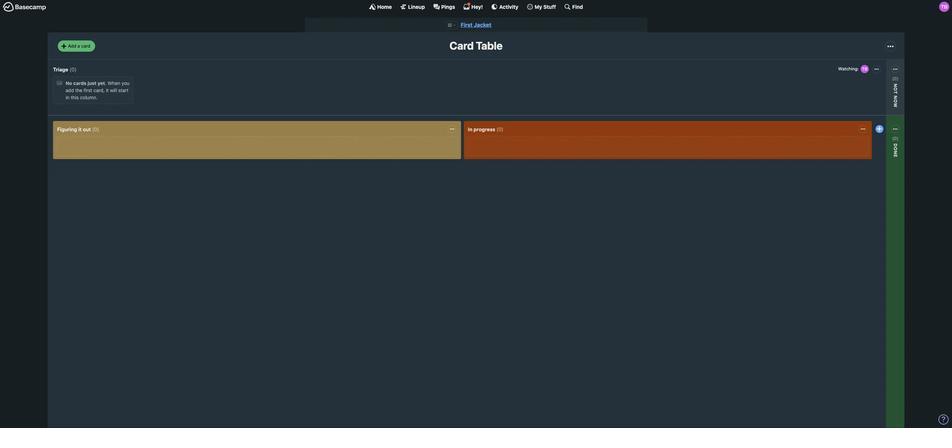 Task type: locate. For each thing, give the bounding box(es) containing it.
2 o from the top
[[893, 99, 899, 103]]

triage link
[[53, 66, 68, 72]]

t
[[893, 91, 899, 94]]

. when you add the first card, it will start in this column.
[[66, 80, 130, 100]]

activity link
[[491, 3, 519, 10]]

0 horizontal spatial it
[[78, 126, 82, 132]]

first jacket
[[461, 22, 492, 28]]

w
[[893, 103, 899, 108]]

2 vertical spatial o
[[893, 147, 899, 151]]

it
[[106, 87, 109, 93], [78, 126, 82, 132]]

tyler black image
[[940, 2, 950, 12]]

watching:
[[839, 66, 859, 71], [852, 149, 874, 155]]

None submit
[[851, 97, 898, 106], [851, 157, 898, 166], [851, 97, 898, 106], [851, 157, 898, 166]]

n down t
[[893, 96, 899, 99]]

1 vertical spatial it
[[78, 126, 82, 132]]

card
[[81, 43, 90, 49]]

card
[[450, 39, 474, 52]]

0 vertical spatial o
[[893, 87, 899, 91]]

0 vertical spatial it
[[106, 87, 109, 93]]

cards
[[73, 80, 86, 86]]

3 o from the top
[[893, 147, 899, 151]]

1 o from the top
[[893, 87, 899, 91]]

n o t n o w
[[893, 84, 899, 108]]

1 vertical spatial n
[[893, 151, 899, 154]]

activity
[[500, 4, 519, 10]]

n down "d"
[[893, 151, 899, 154]]

you
[[122, 80, 130, 86]]

1 vertical spatial watching:
[[852, 149, 874, 155]]

pings
[[441, 4, 455, 10]]

0 vertical spatial n
[[893, 96, 899, 99]]

home link
[[369, 3, 392, 10]]

1 n from the top
[[893, 96, 899, 99]]

start
[[118, 87, 129, 93]]

o up w
[[893, 87, 899, 91]]

my
[[535, 4, 542, 10]]

just
[[88, 80, 96, 86]]

o up e
[[893, 147, 899, 151]]

no cards just yet
[[66, 80, 105, 86]]

out
[[83, 126, 91, 132]]

add a card link
[[58, 41, 95, 52]]

(0) right triage 'link'
[[70, 66, 76, 72]]

it left will
[[106, 87, 109, 93]]

0 vertical spatial watching:
[[839, 66, 859, 71]]

1 vertical spatial o
[[893, 99, 899, 103]]

the
[[75, 87, 82, 93]]

first jacket link
[[461, 22, 492, 28]]

n
[[893, 96, 899, 99], [893, 151, 899, 154]]

it inside . when you add the first card, it will start in this column.
[[106, 87, 109, 93]]

(0)
[[70, 66, 76, 72], [893, 76, 899, 81], [92, 126, 99, 132], [497, 126, 504, 132], [893, 136, 899, 141]]

it left out
[[78, 126, 82, 132]]

watching: left d o n e in the top right of the page
[[852, 149, 874, 155]]

o
[[893, 87, 899, 91], [893, 99, 899, 103], [893, 147, 899, 151]]

add
[[66, 87, 74, 93]]

tyler black image
[[861, 64, 870, 74]]

o down t
[[893, 99, 899, 103]]

my stuff
[[535, 4, 556, 10]]

column.
[[80, 95, 97, 100]]

1 horizontal spatial it
[[106, 87, 109, 93]]

hey! button
[[464, 2, 483, 10]]

my stuff button
[[527, 3, 556, 10]]

o for n o t n o w
[[893, 87, 899, 91]]

watching: left tyler black icon
[[839, 66, 859, 71]]



Task type: describe. For each thing, give the bounding box(es) containing it.
this
[[71, 95, 79, 100]]

find button
[[564, 3, 583, 10]]

jacket
[[474, 22, 492, 28]]

first
[[84, 87, 92, 93]]

a
[[78, 43, 80, 49]]

triage
[[53, 66, 68, 72]]

figuring it out (0)
[[57, 126, 99, 132]]

hey!
[[472, 4, 483, 10]]

(0) right progress
[[497, 126, 504, 132]]

no
[[66, 80, 72, 86]]

add
[[68, 43, 76, 49]]

progress
[[474, 126, 496, 132]]

d o n e
[[893, 143, 899, 157]]

when
[[108, 80, 120, 86]]

o for d o n e
[[893, 147, 899, 151]]

lineup link
[[400, 3, 425, 10]]

switch accounts image
[[3, 2, 46, 12]]

(0) up "d"
[[893, 136, 899, 141]]

e
[[893, 154, 899, 157]]

table
[[476, 39, 503, 52]]

figuring
[[57, 126, 77, 132]]

triage (0)
[[53, 66, 76, 72]]

in progress (0)
[[468, 126, 504, 132]]

main element
[[0, 0, 953, 13]]

in
[[66, 95, 69, 100]]

first
[[461, 22, 473, 28]]

add a card
[[68, 43, 90, 49]]

pings button
[[433, 3, 455, 10]]

in progress link
[[468, 126, 496, 132]]

in
[[468, 126, 473, 132]]

d
[[893, 143, 899, 147]]

yet
[[98, 80, 105, 86]]

stuff
[[544, 4, 556, 10]]

.
[[105, 80, 106, 86]]

home
[[377, 4, 392, 10]]

2 n from the top
[[893, 151, 899, 154]]

(0) right out
[[92, 126, 99, 132]]

card table
[[450, 39, 503, 52]]

will
[[110, 87, 117, 93]]

find
[[573, 4, 583, 10]]

(0) up n
[[893, 76, 899, 81]]

figuring it out link
[[57, 126, 91, 132]]

card,
[[94, 87, 105, 93]]

n
[[893, 84, 899, 87]]

lineup
[[408, 4, 425, 10]]



Task type: vqa. For each thing, say whether or not it's contained in the screenshot.
bottom to
no



